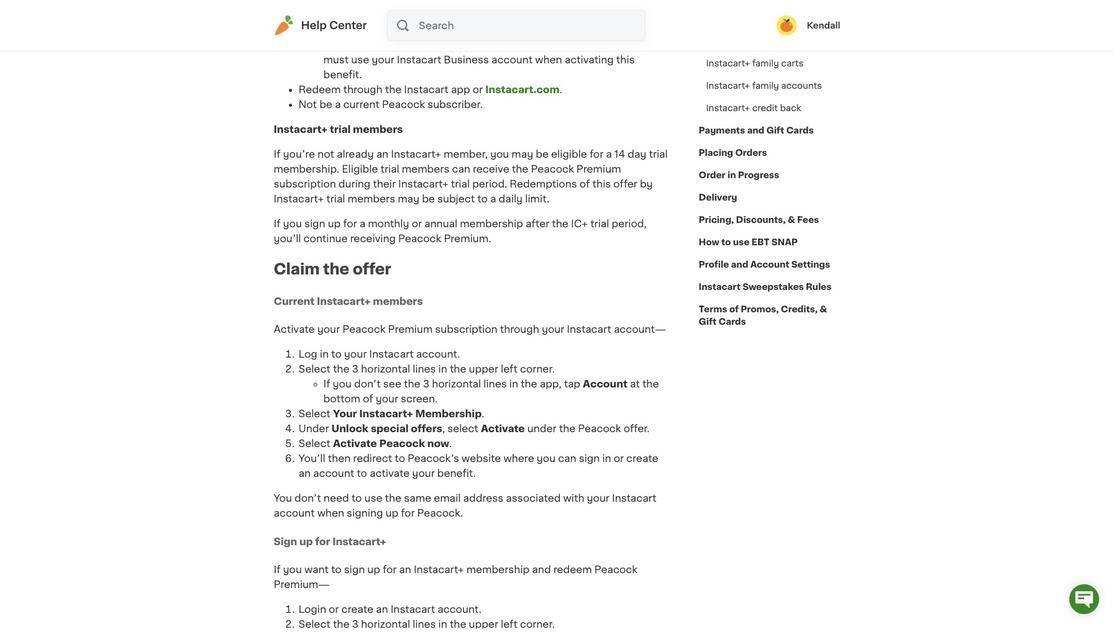 Task type: vqa. For each thing, say whether or not it's contained in the screenshot.
the "."
yes



Task type: locate. For each thing, give the bounding box(es) containing it.
your down the peacock's
[[412, 469, 435, 479]]

terms of promos, credits, & gift cards
[[699, 305, 828, 326]]

day
[[628, 149, 647, 159]]

may up monthly
[[398, 194, 420, 204]]

trial up subject
[[451, 179, 470, 189]]

be down redeem
[[320, 99, 333, 109]]

now
[[428, 439, 450, 449]]

members up subject
[[402, 164, 450, 174]]

to down period. on the left top of page
[[478, 194, 488, 204]]

instacart+ inside if you want to sign up for an instacart+ membership and redeem peacock premium—
[[414, 565, 464, 575]]

0 horizontal spatial activate
[[274, 325, 315, 335]]

0 horizontal spatial benefit.
[[324, 70, 362, 79]]

2 horizontal spatial sign
[[579, 454, 600, 464]]

instacart+ inside instacart+ credit back link
[[707, 104, 751, 113]]

2 vertical spatial horizontal
[[361, 620, 410, 630]]

create
[[627, 454, 659, 464], [342, 605, 374, 615]]

if inside the if you sign up for a monthly or annual membership after the ic+ trial period, you'll continue receiving peacock premium.
[[274, 219, 281, 229]]

1 horizontal spatial receiving
[[459, 10, 504, 20]]

profile
[[699, 261, 730, 269]]

lines left "app,"
[[484, 379, 507, 389]]

upper inside the login or create an instacart account. select the 3 horizontal lines in the upper left corner.
[[469, 620, 499, 630]]

your right with
[[587, 494, 610, 504]]

0 vertical spatial create
[[627, 454, 659, 464]]

must
[[324, 55, 349, 65]]

offers
[[411, 424, 443, 434]]

your up "app,"
[[542, 325, 565, 335]]

0 vertical spatial account.
[[417, 350, 460, 360]]

peacock up the log in to your instacart account.
[[343, 325, 386, 335]]

through inside redeem through the instacart app or instacart.com . not be a current peacock subscriber.
[[344, 84, 383, 94]]

3 select from the top
[[299, 439, 331, 449]]

if up membership.
[[274, 149, 281, 159]]

lines
[[413, 365, 436, 374], [484, 379, 507, 389], [413, 620, 436, 630]]

0 vertical spatial benefit.
[[324, 70, 362, 79]]

1 horizontal spatial &
[[820, 305, 828, 314]]

redemptions
[[510, 179, 578, 189]]

select down the under
[[299, 439, 331, 449]]

2 vertical spatial sign
[[344, 565, 365, 575]]

4 select from the top
[[299, 620, 331, 630]]

gift down credit at the top right of page
[[767, 126, 785, 135]]

membership
[[460, 219, 524, 229], [467, 565, 530, 575]]

1 horizontal spatial of
[[580, 179, 590, 189]]

0 horizontal spatial this
[[507, 25, 525, 35]]

& down "rules"
[[820, 305, 828, 314]]

bottom
[[324, 394, 361, 404]]

1 horizontal spatial create
[[627, 454, 659, 464]]

be for may
[[536, 149, 549, 159]]

instacart down profile
[[699, 283, 741, 292]]

this right qualify on the top
[[507, 25, 525, 35]]

1 horizontal spatial cards
[[787, 126, 814, 135]]

0 horizontal spatial receiving
[[350, 234, 396, 244]]

for down same
[[401, 509, 415, 519]]

ebt
[[752, 238, 770, 247]]

and inside 'instacart+ and peacock benefit'
[[753, 2, 769, 11]]

if you're an additional user receiving instacart+ benefits through a family account, you don't qualify for this offer. if you have instacart+ through an instacart business account, you must use your instacart business account when activating this benefit.
[[324, 10, 651, 79]]

account. inside the login or create an instacart account. select the 3 horizontal lines in the upper left corner.
[[438, 605, 482, 615]]

trial
[[330, 124, 351, 134], [649, 149, 668, 159], [381, 164, 400, 174], [451, 179, 470, 189], [327, 194, 345, 204], [591, 219, 610, 229]]

want
[[305, 565, 329, 575]]

instacart+ left the benefits
[[507, 10, 557, 20]]

family up 'instacart+ family accounts'
[[753, 59, 780, 68]]

subscription inside if you're not already an instacart+ member, you may be eligible for a 14 day trial membership. eligible trial members can receive the peacock premium subscription during their instacart+ trial period. redemptions of this offer by instacart+ trial members may be subject to a daily limit.
[[274, 179, 336, 189]]

don't
[[425, 25, 451, 35], [354, 379, 381, 389], [295, 494, 321, 504]]

peacock inside redeem through the instacart app or instacart.com . not be a current peacock subscriber.
[[382, 99, 425, 109]]

1 horizontal spatial activate
[[333, 439, 377, 449]]

instacart.com
[[486, 84, 560, 94]]

corner.
[[520, 365, 555, 374], [520, 620, 555, 630]]

to right 'how'
[[722, 238, 732, 247]]

1 vertical spatial create
[[342, 605, 374, 615]]

2 corner. from the top
[[520, 620, 555, 630]]

user avatar image
[[778, 16, 797, 35]]

2 vertical spatial lines
[[413, 620, 436, 630]]

0 vertical spatial .
[[560, 84, 563, 94]]

instacart+ inside 'instacart+ and peacock benefit'
[[707, 2, 751, 11]]

don't down user
[[425, 25, 451, 35]]

this inside if you're not already an instacart+ member, you may be eligible for a 14 day trial membership. eligible trial members can receive the peacock premium subscription during their instacart+ trial period. redemptions of this offer by instacart+ trial members may be subject to a daily limit.
[[593, 179, 611, 189]]

use up signing on the left bottom of the page
[[365, 494, 383, 504]]

1 horizontal spatial premium
[[577, 164, 622, 174]]

activate up where
[[481, 424, 525, 434]]

1 vertical spatial upper
[[469, 620, 499, 630]]

by
[[640, 179, 653, 189]]

use inside you don't need to use the same email address associated with your instacart account when signing up for peacock.
[[365, 494, 383, 504]]

limit.
[[526, 194, 550, 204]]

or inside redeem through the instacart app or instacart.com . not be a current peacock subscriber.
[[473, 84, 483, 94]]

subscription down membership.
[[274, 179, 336, 189]]

to right 'log'
[[331, 350, 342, 360]]

membership inside the if you sign up for a monthly or annual membership after the ic+ trial period, you'll continue receiving peacock premium.
[[460, 219, 524, 229]]

1 horizontal spatial you're
[[333, 10, 365, 20]]

cards down 'back' at right top
[[787, 126, 814, 135]]

you're up 'center'
[[333, 10, 365, 20]]

can up with
[[559, 454, 577, 464]]

of right bottom
[[363, 394, 373, 404]]

this left by at right
[[593, 179, 611, 189]]

0 horizontal spatial may
[[398, 194, 420, 204]]

premium down 14
[[577, 164, 622, 174]]

if you sign up for a monthly or annual membership after the ic+ trial period, you'll continue receiving peacock premium.
[[274, 219, 647, 244]]

1 vertical spatial of
[[730, 305, 739, 314]]

1 vertical spatial family
[[753, 59, 780, 68]]

membership inside if you want to sign up for an instacart+ membership and redeem peacock premium—
[[467, 565, 530, 575]]

left inside the login or create an instacart account. select the 3 horizontal lines in the upper left corner.
[[501, 620, 518, 630]]

0 vertical spatial family
[[324, 25, 354, 35]]

you inside the if you sign up for a monthly or annual membership after the ic+ trial period, you'll continue receiving peacock premium.
[[283, 219, 302, 229]]

business down qualify on the top
[[444, 55, 489, 65]]

0 horizontal spatial be
[[320, 99, 333, 109]]

premium inside if you're not already an instacart+ member, you may be eligible for a 14 day trial membership. eligible trial members can receive the peacock premium subscription during their instacart+ trial period. redemptions of this offer by instacart+ trial members may be subject to a daily limit.
[[577, 164, 622, 174]]

0 horizontal spatial subscription
[[274, 179, 336, 189]]

can down member,
[[452, 164, 471, 174]]

0 vertical spatial membership
[[460, 219, 524, 229]]

this
[[507, 25, 525, 35], [617, 55, 635, 65], [593, 179, 611, 189]]

1 vertical spatial offer.
[[624, 424, 650, 434]]

may
[[512, 149, 534, 159], [398, 194, 420, 204]]

instacart up the see
[[370, 350, 414, 360]]

instacart sweepstakes rules link
[[699, 276, 832, 298]]

trial right "day"
[[649, 149, 668, 159]]

offer up current instacart+ members at top
[[353, 262, 392, 277]]

if up help center
[[324, 10, 330, 20]]

be for not
[[320, 99, 333, 109]]

you inside if you want to sign up for an instacart+ membership and redeem peacock premium—
[[283, 565, 302, 575]]

gift inside terms of promos, credits, & gift cards
[[699, 318, 717, 326]]

0 vertical spatial upper
[[469, 365, 499, 374]]

if up bottom
[[324, 379, 330, 389]]

placing orders link
[[699, 142, 768, 164]]

snap
[[772, 238, 798, 247]]

2 horizontal spatial don't
[[425, 25, 451, 35]]

offer
[[614, 179, 638, 189], [353, 262, 392, 277]]

instacart+ down favorite
[[707, 59, 751, 68]]

2 upper from the top
[[469, 620, 499, 630]]

don't left the see
[[354, 379, 381, 389]]

if you want to sign up for an instacart+ membership and redeem peacock premium—
[[274, 565, 638, 590]]

premium up the log in to your instacart account.
[[388, 325, 433, 335]]

gift down terms at right
[[699, 318, 717, 326]]

0 vertical spatial be
[[320, 99, 333, 109]]

instacart inside you don't need to use the same email address associated with your instacart account when signing up for peacock.
[[612, 494, 657, 504]]

family inside 'link'
[[753, 59, 780, 68]]

don't right you
[[295, 494, 321, 504]]

placing orders
[[699, 149, 768, 157]]

,
[[443, 424, 445, 434]]

&
[[788, 216, 796, 224], [820, 305, 828, 314]]

and for peacock
[[753, 2, 769, 11]]

1 horizontal spatial sign
[[344, 565, 365, 575]]

and for gift
[[748, 126, 765, 135]]

0 vertical spatial subscription
[[274, 179, 336, 189]]

0 horizontal spatial of
[[363, 394, 373, 404]]

up down sign up for instacart+
[[368, 565, 381, 575]]

2 select from the top
[[299, 409, 331, 419]]

order in progress
[[699, 171, 780, 180]]

when down search search field in the top of the page
[[536, 55, 563, 65]]

account. up select the 3 horizontal lines in the upper left corner.
[[417, 350, 460, 360]]

2 vertical spatial of
[[363, 394, 373, 404]]

0 vertical spatial lines
[[413, 365, 436, 374]]

2 vertical spatial .
[[450, 439, 452, 449]]

instacart inside redeem through the instacart app or instacart.com . not be a current peacock subscriber.
[[404, 84, 449, 94]]

1 vertical spatial benefit.
[[438, 469, 476, 479]]

current
[[274, 297, 315, 307]]

carts
[[782, 59, 804, 68]]

if inside if you want to sign up for an instacart+ membership and redeem peacock premium—
[[274, 565, 281, 575]]

account, up activating
[[585, 40, 628, 50]]

peacock up user avatar
[[771, 2, 809, 11]]

0 vertical spatial cards
[[787, 126, 814, 135]]

family
[[324, 25, 354, 35], [753, 59, 780, 68], [753, 81, 780, 90]]

upper down if you want to sign up for an instacart+ membership and redeem peacock premium—
[[469, 620, 499, 630]]

0 vertical spatial sign
[[305, 219, 326, 229]]

to right want
[[331, 565, 342, 575]]

2 horizontal spatial activate
[[481, 424, 525, 434]]

if inside if you're not already an instacart+ member, you may be eligible for a 14 day trial membership. eligible trial members can receive the peacock premium subscription during their instacart+ trial period. redemptions of this offer by instacart+ trial members may be subject to a daily limit.
[[274, 149, 281, 159]]

you
[[274, 494, 292, 504]]

subscription up if you don't see the 3 horizontal lines in the app, tap account
[[435, 325, 498, 335]]

your inside select your instacart+ membership . under unlock special offers , select activate under the peacock offer. select activate peacock now . you'll then redirect to peacock's website where you can sign in or create an account to activate your benefit.
[[412, 469, 435, 479]]

upper up if you don't see the 3 horizontal lines in the app, tap account
[[469, 365, 499, 374]]

1 left from the top
[[501, 365, 518, 374]]

if for if you're not already an instacart+ member, you may be eligible for a 14 day trial membership. eligible trial members can receive the peacock premium subscription during their instacart+ trial period. redemptions of this offer by instacart+ trial members may be subject to a daily limit.
[[274, 149, 281, 159]]

0 horizontal spatial offer.
[[528, 25, 554, 35]]

0 vertical spatial of
[[580, 179, 590, 189]]

0 vertical spatial activate
[[274, 325, 315, 335]]

2 left from the top
[[501, 620, 518, 630]]

can inside if you're not already an instacart+ member, you may be eligible for a 14 day trial membership. eligible trial members can receive the peacock premium subscription during their instacart+ trial period. redemptions of this offer by instacart+ trial members may be subject to a daily limit.
[[452, 164, 471, 174]]

0 vertical spatial account
[[751, 261, 790, 269]]

instacart+ up instacart+ credit back link
[[707, 81, 751, 90]]

qualify
[[454, 25, 488, 35]]

signing
[[347, 509, 383, 519]]

trial right ic+
[[591, 219, 610, 229]]

0 vertical spatial offer.
[[528, 25, 554, 35]]

your
[[333, 409, 357, 419]]

sign up continue
[[305, 219, 326, 229]]

1 vertical spatial account,
[[585, 40, 628, 50]]

benefit. down must
[[324, 70, 362, 79]]

when inside you don't need to use the same email address associated with your instacart account when signing up for peacock.
[[318, 509, 344, 519]]

instacart+ inside instacart+ family carts 'link'
[[707, 59, 751, 68]]

if up 'you'll'
[[274, 219, 281, 229]]

0 vertical spatial when
[[536, 55, 563, 65]]

order
[[699, 171, 726, 180]]

create inside select your instacart+ membership . under unlock special offers , select activate under the peacock offer. select activate peacock now . you'll then redirect to peacock's website where you can sign in or create an account to activate your benefit.
[[627, 454, 659, 464]]

be left subject
[[422, 194, 435, 204]]

2 vertical spatial don't
[[295, 494, 321, 504]]

receiving up qualify on the top
[[459, 10, 504, 20]]

use left ebt
[[734, 238, 750, 247]]

with
[[564, 494, 585, 504]]

benefits
[[559, 10, 601, 20]]

0 vertical spatial left
[[501, 365, 518, 374]]

to inside "link"
[[722, 238, 732, 247]]

2 vertical spatial be
[[422, 194, 435, 204]]

3
[[352, 365, 359, 374], [423, 379, 430, 389], [352, 620, 359, 630]]

trial up 'their'
[[381, 164, 400, 174]]

1 horizontal spatial when
[[536, 55, 563, 65]]

1 horizontal spatial offer.
[[624, 424, 650, 434]]

and inside if you want to sign up for an instacart+ membership and redeem peacock premium—
[[533, 565, 551, 575]]

benefit.
[[324, 70, 362, 79], [438, 469, 476, 479]]

select up the under
[[299, 409, 331, 419]]

pricing,
[[699, 216, 735, 224]]

you'll
[[299, 454, 326, 464]]

1 vertical spatial sign
[[579, 454, 600, 464]]

instacart+ inside instacart+ family accounts link
[[707, 81, 751, 90]]

0 horizontal spatial when
[[318, 509, 344, 519]]

2 vertical spatial account
[[274, 509, 315, 519]]

if for if you're an additional user receiving instacart+ benefits through a family account, you don't qualify for this offer. if you have instacart+ through an instacart business account, you must use your instacart business account when activating this benefit.
[[324, 10, 330, 20]]

for up want
[[315, 537, 330, 547]]

if for if you don't see the 3 horizontal lines in the app, tap account
[[324, 379, 330, 389]]

favorite
[[707, 37, 742, 45]]

special
[[371, 424, 409, 434]]

horizontal inside the login or create an instacart account. select the 3 horizontal lines in the upper left corner.
[[361, 620, 410, 630]]

account up sweepstakes
[[751, 261, 790, 269]]

0 vertical spatial can
[[452, 164, 471, 174]]

1 vertical spatial lines
[[484, 379, 507, 389]]

1 vertical spatial can
[[559, 454, 577, 464]]

1 vertical spatial &
[[820, 305, 828, 314]]

0 vertical spatial corner.
[[520, 365, 555, 374]]

cards
[[787, 126, 814, 135], [719, 318, 747, 326]]

0 vertical spatial &
[[788, 216, 796, 224]]

your inside at the bottom of your screen.
[[376, 394, 399, 404]]

this right activating
[[617, 55, 635, 65]]

instacart
[[490, 40, 534, 50], [397, 55, 442, 65], [404, 84, 449, 94], [699, 283, 741, 292], [567, 325, 612, 335], [370, 350, 414, 360], [612, 494, 657, 504], [391, 605, 435, 615]]

account, up have
[[357, 25, 401, 35]]

subscription
[[274, 179, 336, 189], [435, 325, 498, 335]]

sign inside select your instacart+ membership . under unlock special offers , select activate under the peacock offer. select activate peacock now . you'll then redirect to peacock's website where you can sign in or create an account to activate your benefit.
[[579, 454, 600, 464]]

2 vertical spatial 3
[[352, 620, 359, 630]]

under
[[528, 424, 557, 434]]

create inside the login or create an instacart account. select the 3 horizontal lines in the upper left corner.
[[342, 605, 374, 615]]

be left eligible
[[536, 149, 549, 159]]

continue
[[304, 234, 348, 244]]

account. for login or create an instacart account. select the 3 horizontal lines in the upper left corner.
[[438, 605, 482, 615]]

account left at
[[583, 379, 628, 389]]

2 vertical spatial family
[[753, 81, 780, 90]]

or inside the if you sign up for a monthly or annual membership after the ic+ trial period, you'll continue receiving peacock premium.
[[412, 219, 422, 229]]

receiving down monthly
[[350, 234, 396, 244]]

0 vertical spatial don't
[[425, 25, 451, 35]]

redeem
[[554, 565, 592, 575]]

1 vertical spatial this
[[617, 55, 635, 65]]

for inside if you want to sign up for an instacart+ membership and redeem peacock premium—
[[383, 565, 397, 575]]

0 vertical spatial offer
[[614, 179, 638, 189]]

account,
[[357, 25, 401, 35], [585, 40, 628, 50]]

0 vertical spatial you're
[[333, 10, 365, 20]]

1 vertical spatial gift
[[699, 318, 717, 326]]

1 vertical spatial business
[[444, 55, 489, 65]]

2 horizontal spatial be
[[536, 149, 549, 159]]

2 horizontal spatial .
[[560, 84, 563, 94]]

center
[[329, 21, 367, 30]]

claim
[[274, 262, 320, 277]]

up right signing on the left bottom of the page
[[386, 509, 399, 519]]

be inside redeem through the instacart app or instacart.com . not be a current peacock subscriber.
[[320, 99, 333, 109]]

and down the how to use ebt snap
[[732, 261, 749, 269]]

unlock
[[332, 424, 369, 434]]

1 vertical spatial .
[[482, 409, 485, 419]]

instacart+ up payments
[[707, 104, 751, 113]]

instacart up subscriber.
[[404, 84, 449, 94]]

select down login
[[299, 620, 331, 630]]

of inside terms of promos, credits, & gift cards
[[730, 305, 739, 314]]

1 vertical spatial use
[[734, 238, 750, 247]]

up up continue
[[328, 219, 341, 229]]

instacart image
[[274, 16, 294, 35]]

account inside you don't need to use the same email address associated with your instacart account when signing up for peacock.
[[274, 509, 315, 519]]

the
[[385, 84, 402, 94], [512, 164, 529, 174], [552, 219, 569, 229], [323, 262, 350, 277], [333, 365, 350, 374], [450, 365, 467, 374], [404, 379, 421, 389], [521, 379, 538, 389], [643, 379, 659, 389], [559, 424, 576, 434], [385, 494, 402, 504], [333, 620, 350, 630], [450, 620, 467, 630]]

you inside if you're not already an instacart+ member, you may be eligible for a 14 day trial membership. eligible trial members can receive the peacock premium subscription during their instacart+ trial period. redemptions of this offer by instacart+ trial members may be subject to a daily limit.
[[491, 149, 509, 159]]

0 vertical spatial 3
[[352, 365, 359, 374]]

horizontal
[[361, 365, 410, 374], [432, 379, 481, 389], [361, 620, 410, 630]]

1 horizontal spatial may
[[512, 149, 534, 159]]

for up continue
[[343, 219, 357, 229]]

1 vertical spatial corner.
[[520, 620, 555, 630]]

1 corner. from the top
[[520, 365, 555, 374]]

if up premium—
[[274, 565, 281, 575]]

0 vertical spatial may
[[512, 149, 534, 159]]

a
[[645, 10, 651, 20], [744, 37, 749, 45], [335, 99, 341, 109], [606, 149, 612, 159], [491, 194, 497, 204], [360, 219, 366, 229]]

instacart+ down additional
[[381, 40, 431, 50]]

delivery link
[[699, 187, 738, 209]]

1 horizontal spatial gift
[[767, 126, 785, 135]]

1 vertical spatial premium
[[388, 325, 433, 335]]

lines down if you want to sign up for an instacart+ membership and redeem peacock premium—
[[413, 620, 436, 630]]

you
[[403, 25, 422, 35], [333, 40, 352, 50], [631, 40, 650, 50], [491, 149, 509, 159], [283, 219, 302, 229], [333, 379, 352, 389], [537, 454, 556, 464], [283, 565, 302, 575]]

instacart right with
[[612, 494, 657, 504]]

you're for an
[[333, 10, 365, 20]]

offer left by at right
[[614, 179, 638, 189]]

1 vertical spatial left
[[501, 620, 518, 630]]

you're inside if you're not already an instacart+ member, you may be eligible for a 14 day trial membership. eligible trial members can receive the peacock premium subscription during their instacart+ trial period. redemptions of this offer by instacart+ trial members may be subject to a daily limit.
[[283, 149, 315, 159]]

0 horizontal spatial .
[[450, 439, 452, 449]]

you're inside "if you're an additional user receiving instacart+ benefits through a family account, you don't qualify for this offer. if you have instacart+ through an instacart business account, you must use your instacart business account when activating this benefit."
[[333, 10, 365, 20]]

0 horizontal spatial gift
[[699, 318, 717, 326]]

1 vertical spatial cards
[[719, 318, 747, 326]]

peacock up redemptions
[[531, 164, 574, 174]]

instacart+ up 'their'
[[391, 149, 441, 159]]

account inside select your instacart+ membership . under unlock special offers , select activate under the peacock offer. select activate peacock now . you'll then redirect to peacock's website where you can sign in or create an account to activate your benefit.
[[313, 469, 355, 479]]

account.
[[417, 350, 460, 360], [438, 605, 482, 615]]

how
[[699, 238, 720, 247]]

you'll
[[274, 234, 301, 244]]

you're up membership.
[[283, 149, 315, 159]]

activate down unlock
[[333, 439, 377, 449]]

have
[[354, 40, 378, 50]]

premium—
[[274, 580, 330, 590]]

during
[[339, 179, 371, 189]]

rules
[[806, 283, 832, 292]]

receiving inside "if you're an additional user receiving instacart+ benefits through a family account, you don't qualify for this offer. if you have instacart+ through an instacart business account, you must use your instacart business account when activating this benefit."
[[459, 10, 504, 20]]

0 vertical spatial premium
[[577, 164, 622, 174]]

need
[[324, 494, 349, 504]]

daily
[[499, 194, 523, 204]]

instacart+ up the benefit
[[707, 2, 751, 11]]

the inside the if you sign up for a monthly or annual membership after the ic+ trial period, you'll continue receiving peacock premium.
[[552, 219, 569, 229]]

14
[[615, 149, 626, 159]]

1 horizontal spatial can
[[559, 454, 577, 464]]

your
[[372, 55, 395, 65], [318, 325, 340, 335], [542, 325, 565, 335], [344, 350, 367, 360], [376, 394, 399, 404], [412, 469, 435, 479], [587, 494, 610, 504]]

account
[[751, 261, 790, 269], [583, 379, 628, 389]]

peacock right current
[[382, 99, 425, 109]]

you're
[[333, 10, 365, 20], [283, 149, 315, 159]]

payments and gift cards
[[699, 126, 814, 135]]

peacock inside 'instacart+ and peacock benefit'
[[771, 2, 809, 11]]

in inside select your instacart+ membership . under unlock special offers , select activate under the peacock offer. select activate peacock now . you'll then redirect to peacock's website where you can sign in or create an account to activate your benefit.
[[603, 454, 612, 464]]

1 horizontal spatial offer
[[614, 179, 638, 189]]

instacart left "account—"
[[567, 325, 612, 335]]

when down need
[[318, 509, 344, 519]]

1 vertical spatial membership
[[467, 565, 530, 575]]



Task type: describe. For each thing, give the bounding box(es) containing it.
members up the log in to your instacart account.
[[373, 297, 423, 307]]

to down the redirect
[[357, 469, 367, 479]]

0 vertical spatial gift
[[767, 126, 785, 135]]

use inside "link"
[[734, 238, 750, 247]]

you inside select your instacart+ membership . under unlock special offers , select activate under the peacock offer. select activate peacock now . you'll then redirect to peacock's website where you can sign in or create an account to activate your benefit.
[[537, 454, 556, 464]]

for inside the if you sign up for a monthly or annual membership after the ic+ trial period, you'll continue receiving peacock premium.
[[343, 219, 357, 229]]

cards inside terms of promos, credits, & gift cards
[[719, 318, 747, 326]]

1 horizontal spatial account,
[[585, 40, 628, 50]]

1 horizontal spatial don't
[[354, 379, 381, 389]]

credit
[[753, 104, 778, 113]]

the inside redeem through the instacart app or instacart.com . not be a current peacock subscriber.
[[385, 84, 402, 94]]

your up bottom
[[344, 350, 367, 360]]

where
[[504, 454, 535, 464]]

membership for instacart+
[[467, 565, 530, 575]]

1 vertical spatial horizontal
[[432, 379, 481, 389]]

0 vertical spatial business
[[537, 40, 582, 50]]

family for instacart+ family carts
[[753, 59, 780, 68]]

profile and account settings link
[[699, 254, 831, 276]]

placing
[[699, 149, 734, 157]]

or inside the login or create an instacart account. select the 3 horizontal lines in the upper left corner.
[[329, 605, 339, 615]]

the inside you don't need to use the same email address associated with your instacart account when signing up for peacock.
[[385, 494, 402, 504]]

peacock down special
[[380, 439, 425, 449]]

log in to your instacart account.
[[299, 350, 460, 360]]

eligible
[[342, 164, 378, 174]]

0 horizontal spatial account
[[583, 379, 628, 389]]

1 vertical spatial activate
[[481, 424, 525, 434]]

instacart+ down not
[[274, 124, 328, 134]]

and for account
[[732, 261, 749, 269]]

& inside terms of promos, credits, & gift cards
[[820, 305, 828, 314]]

kendall
[[807, 21, 841, 30]]

2 vertical spatial activate
[[333, 439, 377, 449]]

peacock down tap
[[578, 424, 622, 434]]

corner. inside the login or create an instacart account. select the 3 horizontal lines in the upper left corner.
[[520, 620, 555, 630]]

account. for log in to your instacart account.
[[417, 350, 460, 360]]

already
[[337, 149, 374, 159]]

to up activate
[[395, 454, 405, 464]]

payments
[[699, 126, 746, 135]]

trial down the during
[[327, 194, 345, 204]]

at
[[631, 379, 640, 389]]

settings
[[792, 261, 831, 269]]

terms
[[699, 305, 728, 314]]

pricing, discounts, & fees link
[[699, 209, 820, 231]]

current
[[344, 99, 380, 109]]

peacock inside if you're not already an instacart+ member, you may be eligible for a 14 day trial membership. eligible trial members can receive the peacock premium subscription during their instacart+ trial period. redemptions of this offer by instacart+ trial members may be subject to a daily limit.
[[531, 164, 574, 174]]

family inside "if you're an additional user receiving instacart+ benefits through a family account, you don't qualify for this offer. if you have instacart+ through an instacart business account, you must use your instacart business account when activating this benefit."
[[324, 25, 354, 35]]

instacart inside the login or create an instacart account. select the 3 horizontal lines in the upper left corner.
[[391, 605, 435, 615]]

if for if you sign up for a monthly or annual membership after the ic+ trial period, you'll continue receiving peacock premium.
[[274, 219, 281, 229]]

offer. inside "if you're an additional user receiving instacart+ benefits through a family account, you don't qualify for this offer. if you have instacart+ through an instacart business account, you must use your instacart business account when activating this benefit."
[[528, 25, 554, 35]]

for inside "if you're an additional user receiving instacart+ benefits through a family account, you don't qualify for this offer. if you have instacart+ through an instacart business account, you must use your instacart business account when activating this benefit."
[[490, 25, 504, 35]]

redeem
[[299, 84, 341, 94]]

in inside the login or create an instacart account. select the 3 horizontal lines in the upper left corner.
[[439, 620, 448, 630]]

additional
[[382, 10, 432, 20]]

how to use ebt snap link
[[699, 231, 798, 254]]

the inside if you're not already an instacart+ member, you may be eligible for a 14 day trial membership. eligible trial members can receive the peacock premium subscription during their instacart+ trial period. redemptions of this offer by instacart+ trial members may be subject to a daily limit.
[[512, 164, 529, 174]]

trial up not
[[330, 124, 351, 134]]

a inside the if you sign up for a monthly or annual membership after the ic+ trial period, you'll continue receiving peacock premium.
[[360, 219, 366, 229]]

to inside if you want to sign up for an instacart+ membership and redeem peacock premium—
[[331, 565, 342, 575]]

your inside "if you're an additional user receiving instacart+ benefits through a family account, you don't qualify for this offer. if you have instacart+ through an instacart business account, you must use your instacart business account when activating this benefit."
[[372, 55, 395, 65]]

account—
[[614, 325, 667, 335]]

0 horizontal spatial account,
[[357, 25, 401, 35]]

0 horizontal spatial &
[[788, 216, 796, 224]]

when inside "if you're an additional user receiving instacart+ benefits through a family account, you don't qualify for this offer. if you have instacart+ through an instacart business account, you must use your instacart business account when activating this benefit."
[[536, 55, 563, 65]]

receive
[[473, 164, 510, 174]]

how to use ebt snap
[[699, 238, 798, 247]]

instacart+ family carts
[[707, 59, 804, 68]]

if you're not already an instacart+ member, you may be eligible for a 14 day trial membership. eligible trial members can receive the peacock premium subscription during their instacart+ trial period. redemptions of this offer by instacart+ trial members may be subject to a daily limit.
[[274, 149, 668, 204]]

instacart+ family accounts
[[707, 81, 823, 90]]

instacart+ down signing on the left bottom of the page
[[333, 537, 387, 547]]

a inside "if you're an additional user receiving instacart+ benefits through a family account, you don't qualify for this offer. if you have instacart+ through an instacart business account, you must use your instacart business account when activating this benefit."
[[645, 10, 651, 20]]

3 inside the login or create an instacart account. select the 3 horizontal lines in the upper left corner.
[[352, 620, 359, 630]]

your inside you don't need to use the same email address associated with your instacart account when signing up for peacock.
[[587, 494, 610, 504]]

peacock.
[[418, 509, 463, 519]]

fees
[[798, 216, 820, 224]]

shopper
[[751, 37, 788, 45]]

not
[[318, 149, 334, 159]]

at the bottom of your screen.
[[324, 379, 659, 404]]

don't inside you don't need to use the same email address associated with your instacart account when signing up for peacock.
[[295, 494, 321, 504]]

peacock inside the if you sign up for a monthly or annual membership after the ic+ trial period, you'll continue receiving peacock premium.
[[399, 234, 442, 244]]

1 horizontal spatial be
[[422, 194, 435, 204]]

instacart+ down membership.
[[274, 194, 324, 204]]

claim the offer
[[274, 262, 392, 277]]

credits,
[[781, 305, 818, 314]]

under
[[299, 424, 329, 434]]

activating
[[565, 55, 614, 65]]

kendall link
[[778, 16, 841, 35]]

same
[[404, 494, 432, 504]]

to inside if you're not already an instacart+ member, you may be eligible for a 14 day trial membership. eligible trial members can receive the peacock premium subscription during their instacart+ trial period. redemptions of this offer by instacart+ trial members may be subject to a daily limit.
[[478, 194, 488, 204]]

sign inside if you want to sign up for an instacart+ membership and redeem peacock premium—
[[344, 565, 365, 575]]

up inside you don't need to use the same email address associated with your instacart account when signing up for peacock.
[[386, 509, 399, 519]]

you don't need to use the same email address associated with your instacart account when signing up for peacock.
[[274, 494, 657, 519]]

instacart+ up subject
[[399, 179, 449, 189]]

an inside if you're not already an instacart+ member, you may be eligible for a 14 day trial membership. eligible trial members can receive the peacock premium subscription during their instacart+ trial period. redemptions of this offer by instacart+ trial members may be subject to a daily limit.
[[377, 149, 389, 159]]

see
[[384, 379, 402, 389]]

don't inside "if you're an additional user receiving instacart+ benefits through a family account, you don't qualify for this offer. if you have instacart+ through an instacart business account, you must use your instacart business account when activating this benefit."
[[425, 25, 451, 35]]

of inside if you're not already an instacart+ member, you may be eligible for a 14 day trial membership. eligible trial members can receive the peacock premium subscription during their instacart+ trial period. redemptions of this offer by instacart+ trial members may be subject to a daily limit.
[[580, 179, 590, 189]]

terms of promos, credits, & gift cards link
[[699, 298, 841, 333]]

select inside the login or create an instacart account. select the 3 horizontal lines in the upper left corner.
[[299, 620, 331, 630]]

orders
[[736, 149, 768, 157]]

an inside select your instacart+ membership . under unlock special offers , select activate under the peacock offer. select activate peacock now . you'll then redirect to peacock's website where you can sign in or create an account to activate your benefit.
[[299, 469, 311, 479]]

instacart+ inside select your instacart+ membership . under unlock special offers , select activate under the peacock offer. select activate peacock now . you'll then redirect to peacock's website where you can sign in or create an account to activate your benefit.
[[360, 409, 413, 419]]

instacart+ family accounts link
[[699, 75, 830, 97]]

period.
[[473, 179, 508, 189]]

Search search field
[[418, 11, 645, 40]]

payments and gift cards link
[[699, 119, 814, 142]]

if you don't see the 3 horizontal lines in the app, tap account
[[324, 379, 628, 389]]

of inside at the bottom of your screen.
[[363, 394, 373, 404]]

sign
[[274, 537, 297, 547]]

instacart+ family carts link
[[699, 52, 812, 75]]

the inside select your instacart+ membership . under unlock special offers , select activate under the peacock offer. select activate peacock now . you'll then redirect to peacock's website where you can sign in or create an account to activate your benefit.
[[559, 424, 576, 434]]

the inside at the bottom of your screen.
[[643, 379, 659, 389]]

instacart+ credit back link
[[699, 97, 809, 119]]

. inside redeem through the instacart app or instacart.com . not be a current peacock subscriber.
[[560, 84, 563, 94]]

a inside redeem through the instacart app or instacart.com . not be a current peacock subscriber.
[[335, 99, 341, 109]]

sweepstakes
[[743, 283, 804, 292]]

1 select from the top
[[299, 365, 331, 374]]

log
[[299, 350, 318, 360]]

then
[[328, 454, 351, 464]]

2 horizontal spatial this
[[617, 55, 635, 65]]

period,
[[612, 219, 647, 229]]

1 horizontal spatial .
[[482, 409, 485, 419]]

instacart+ down claim the offer
[[317, 297, 371, 307]]

you're for not
[[283, 149, 315, 159]]

1 vertical spatial 3
[[423, 379, 430, 389]]

your up 'log'
[[318, 325, 340, 335]]

user
[[434, 10, 456, 20]]

instacart up redeem through the instacart app or instacart.com . not be a current peacock subscriber.
[[397, 55, 442, 65]]

instacart+ trial members
[[274, 124, 403, 134]]

help
[[301, 21, 327, 30]]

annual
[[425, 219, 458, 229]]

benefit. inside select your instacart+ membership . under unlock special offers , select activate under the peacock offer. select activate peacock now . you'll then redirect to peacock's website where you can sign in or create an account to activate your benefit.
[[438, 469, 476, 479]]

offer inside if you're not already an instacart+ member, you may be eligible for a 14 day trial membership. eligible trial members can receive the peacock premium subscription during their instacart+ trial period. redemptions of this offer by instacart+ trial members may be subject to a daily limit.
[[614, 179, 638, 189]]

select your instacart+ membership . under unlock special offers , select activate under the peacock offer. select activate peacock now . you'll then redirect to peacock's website where you can sign in or create an account to activate your benefit.
[[299, 409, 659, 479]]

activate
[[370, 469, 410, 479]]

lines inside the login or create an instacart account. select the 3 horizontal lines in the upper left corner.
[[413, 620, 436, 630]]

login
[[299, 605, 326, 615]]

an inside if you want to sign up for an instacart+ membership and redeem peacock premium—
[[399, 565, 412, 575]]

use inside "if you're an additional user receiving instacart+ benefits through a family account, you don't qualify for this offer. if you have instacart+ through an instacart business account, you must use your instacart business account when activating this benefit."
[[351, 55, 370, 65]]

login or create an instacart account. select the 3 horizontal lines in the upper left corner.
[[299, 605, 555, 630]]

help center
[[301, 21, 367, 30]]

premium.
[[444, 234, 491, 244]]

a inside favorite a shopper link
[[744, 37, 749, 45]]

website
[[462, 454, 501, 464]]

for inside you don't need to use the same email address associated with your instacart account when signing up for peacock.
[[401, 509, 415, 519]]

or inside select your instacart+ membership . under unlock special offers , select activate under the peacock offer. select activate peacock now . you'll then redirect to peacock's website where you can sign in or create an account to activate your benefit.
[[614, 454, 624, 464]]

accounts
[[782, 81, 823, 90]]

1 upper from the top
[[469, 365, 499, 374]]

app,
[[540, 379, 562, 389]]

members down 'their'
[[348, 194, 396, 204]]

their
[[373, 179, 396, 189]]

0 horizontal spatial premium
[[388, 325, 433, 335]]

sign inside the if you sign up for a monthly or annual membership after the ic+ trial period, you'll continue receiving peacock premium.
[[305, 219, 326, 229]]

1 horizontal spatial account
[[751, 261, 790, 269]]

favorite a shopper
[[707, 37, 788, 45]]

trial inside the if you sign up for a monthly or annual membership after the ic+ trial period, you'll continue receiving peacock premium.
[[591, 219, 610, 229]]

benefit. inside "if you're an additional user receiving instacart+ benefits through a family account, you don't qualify for this offer. if you have instacart+ through an instacart business account, you must use your instacart business account when activating this benefit."
[[324, 70, 362, 79]]

ic+
[[571, 219, 588, 229]]

family for instacart+ family accounts
[[753, 81, 780, 90]]

if for if you want to sign up for an instacart+ membership and redeem peacock premium—
[[274, 565, 281, 575]]

1 vertical spatial may
[[398, 194, 420, 204]]

help center link
[[274, 16, 367, 35]]

discounts,
[[737, 216, 786, 224]]

redirect
[[353, 454, 393, 464]]

select
[[448, 424, 479, 434]]

progress
[[739, 171, 780, 180]]

members down current
[[353, 124, 403, 134]]

membership for annual
[[460, 219, 524, 229]]

favorite a shopper link
[[699, 30, 795, 52]]

eligible
[[552, 149, 588, 159]]

peacock inside if you want to sign up for an instacart+ membership and redeem peacock premium—
[[595, 565, 638, 575]]

up inside if you want to sign up for an instacart+ membership and redeem peacock premium—
[[368, 565, 381, 575]]

if up must
[[324, 40, 330, 50]]

0 vertical spatial horizontal
[[361, 365, 410, 374]]

screen.
[[401, 394, 438, 404]]

up inside the if you sign up for a monthly or annual membership after the ic+ trial period, you'll continue receiving peacock premium.
[[328, 219, 341, 229]]

associated
[[506, 494, 561, 504]]

an inside the login or create an instacart account. select the 3 horizontal lines in the upper left corner.
[[376, 605, 388, 615]]

redeem through the instacart app or instacart.com . not be a current peacock subscriber.
[[299, 84, 563, 109]]

instacart up instacart.com link
[[490, 40, 534, 50]]

for inside if you're not already an instacart+ member, you may be eligible for a 14 day trial membership. eligible trial members can receive the peacock premium subscription during their instacart+ trial period. redemptions of this offer by instacart+ trial members may be subject to a daily limit.
[[590, 149, 604, 159]]

1 vertical spatial offer
[[353, 262, 392, 277]]

1 horizontal spatial subscription
[[435, 325, 498, 335]]

subscriber.
[[428, 99, 483, 109]]

offer. inside select your instacart+ membership . under unlock special offers , select activate under the peacock offer. select activate peacock now . you'll then redirect to peacock's website where you can sign in or create an account to activate your benefit.
[[624, 424, 650, 434]]

up right sign
[[300, 537, 313, 547]]

membership
[[416, 409, 482, 419]]

can inside select your instacart+ membership . under unlock special offers , select activate under the peacock offer. select activate peacock now . you'll then redirect to peacock's website where you can sign in or create an account to activate your benefit.
[[559, 454, 577, 464]]

receiving inside the if you sign up for a monthly or annual membership after the ic+ trial period, you'll continue receiving peacock premium.
[[350, 234, 396, 244]]

account inside "if you're an additional user receiving instacart+ benefits through a family account, you don't qualify for this offer. if you have instacart+ through an instacart business account, you must use your instacart business account when activating this benefit."
[[492, 55, 533, 65]]

to inside you don't need to use the same email address associated with your instacart account when signing up for peacock.
[[352, 494, 362, 504]]



